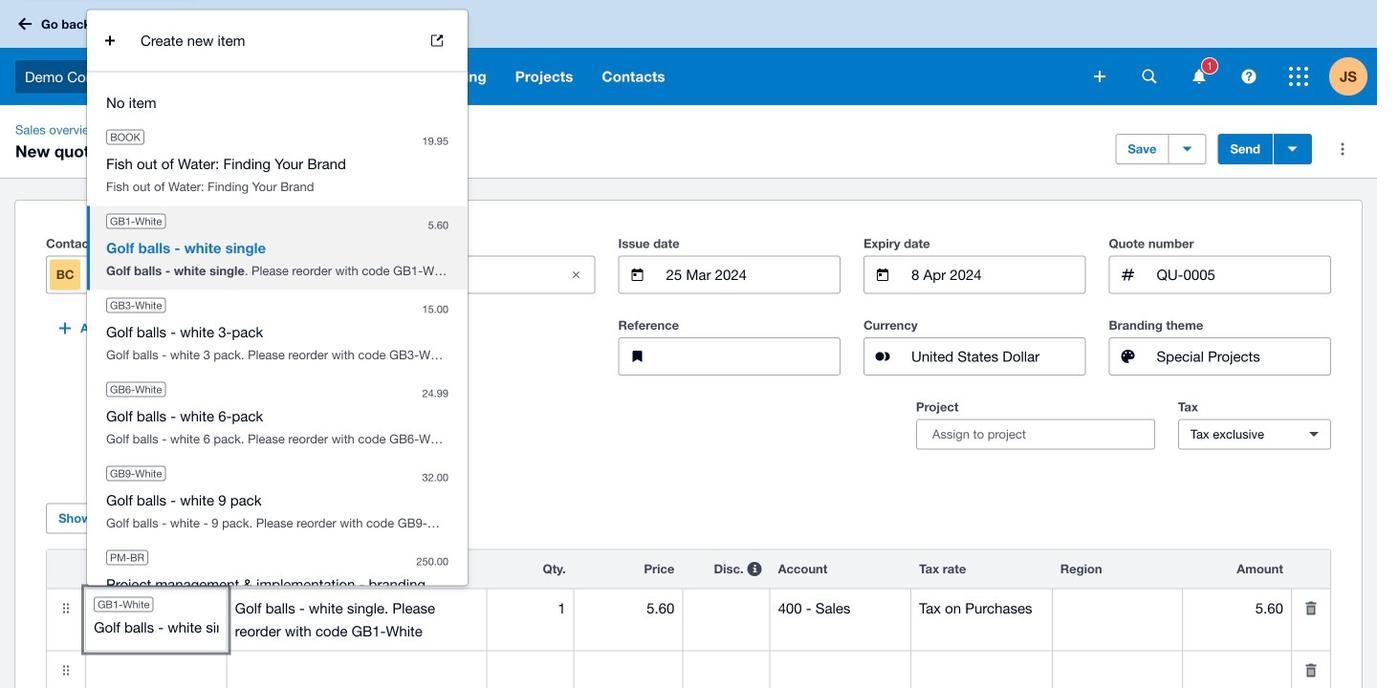 Task type: locate. For each thing, give the bounding box(es) containing it.
None field
[[92, 257, 550, 293], [664, 257, 840, 293], [910, 257, 1085, 293], [1155, 339, 1331, 375], [487, 590, 574, 628], [575, 590, 682, 628], [683, 590, 770, 628], [771, 590, 911, 628], [912, 590, 1052, 628], [1053, 590, 1183, 628], [1184, 590, 1291, 628], [86, 620, 226, 643], [86, 652, 226, 689], [487, 652, 574, 689], [575, 652, 682, 689], [683, 652, 770, 689], [771, 652, 911, 689], [912, 652, 1052, 689], [1053, 652, 1183, 689], [1184, 652, 1291, 689], [92, 257, 550, 293], [664, 257, 840, 293], [910, 257, 1085, 293], [1155, 339, 1331, 375], [487, 590, 574, 628], [575, 590, 682, 628], [683, 590, 770, 628], [771, 590, 911, 628], [912, 590, 1052, 628], [1053, 590, 1183, 628], [1184, 590, 1291, 628], [86, 620, 226, 643], [86, 652, 226, 689], [487, 652, 574, 689], [575, 652, 682, 689], [683, 652, 770, 689], [771, 652, 911, 689], [912, 652, 1052, 689], [1053, 652, 1183, 689], [1184, 652, 1291, 689]]

remove row image
[[1292, 590, 1331, 628]]

remove row image
[[1292, 652, 1331, 689]]

None text field
[[227, 590, 486, 651], [227, 652, 486, 689], [227, 590, 486, 651], [227, 652, 486, 689]]

1 vertical spatial svg image
[[1094, 71, 1106, 82]]

0 horizontal spatial svg image
[[18, 18, 32, 30]]

0 vertical spatial svg image
[[18, 18, 32, 30]]

banner
[[0, 0, 1378, 105]]

group
[[87, 10, 468, 689]]

drag handle image
[[47, 590, 85, 628]]

None text field
[[1155, 257, 1331, 293], [664, 339, 840, 375], [1155, 257, 1331, 293], [664, 339, 840, 375]]

svg image
[[1290, 67, 1309, 86], [1143, 69, 1157, 84], [1193, 69, 1206, 84], [1242, 69, 1257, 84]]

list box
[[87, 10, 468, 689]]

svg image
[[18, 18, 32, 30], [1094, 71, 1106, 82]]

overflow menu image
[[1324, 130, 1362, 168]]



Task type: describe. For each thing, give the bounding box(es) containing it.
drag handle image
[[47, 652, 85, 689]]

line items element
[[46, 550, 1332, 689]]

1 horizontal spatial svg image
[[1094, 71, 1106, 82]]



Task type: vqa. For each thing, say whether or not it's contained in the screenshot.
Remove row icon associated with Drag handle image
yes



